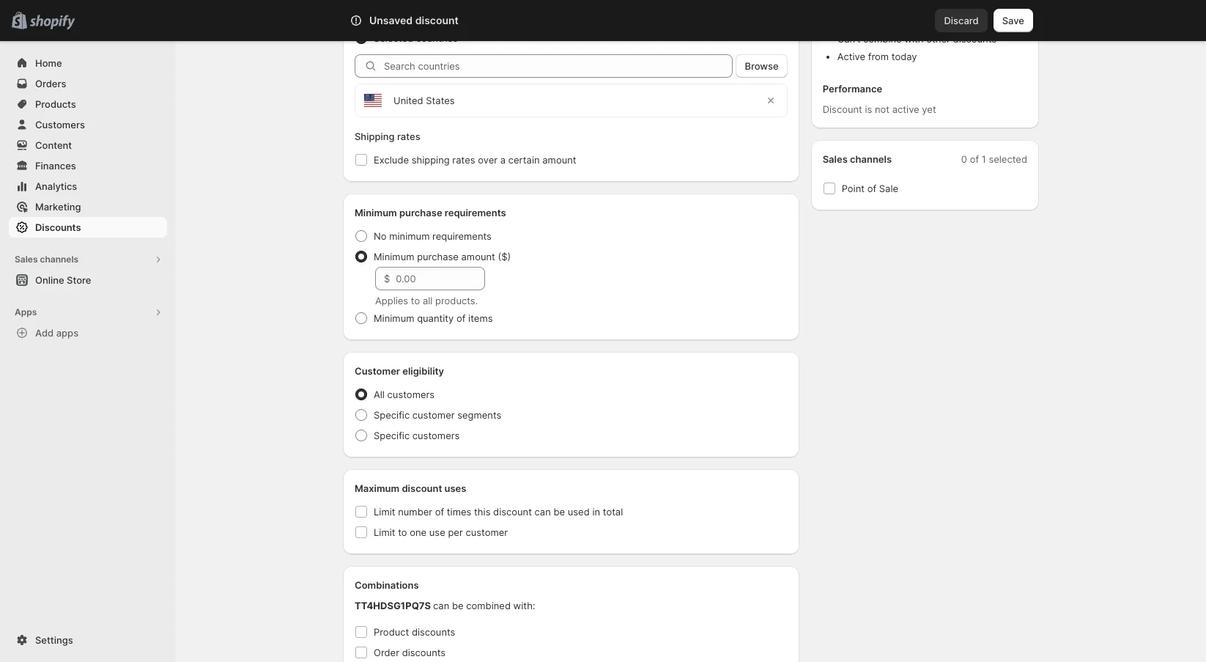 Task type: vqa. For each thing, say whether or not it's contained in the screenshot.
text box
no



Task type: locate. For each thing, give the bounding box(es) containing it.
finances link
[[9, 155, 167, 176]]

performance
[[823, 83, 883, 95]]

customer up specific customers
[[413, 409, 455, 421]]

browse
[[745, 60, 779, 72]]

0 vertical spatial all
[[374, 12, 385, 23]]

1 horizontal spatial amount
[[543, 154, 577, 166]]

0 horizontal spatial sales channels
[[15, 254, 79, 265]]

2 limit from the top
[[374, 526, 396, 538]]

2 all from the top
[[374, 389, 385, 400]]

1 vertical spatial customer
[[466, 526, 508, 538]]

specific for specific customers
[[374, 430, 410, 441]]

minimum quantity of items
[[374, 312, 493, 324]]

discount for unsaved
[[415, 14, 459, 26]]

orders
[[35, 78, 66, 89]]

$ text field
[[396, 267, 485, 290]]

can
[[535, 506, 551, 518], [433, 600, 450, 611]]

to left one
[[398, 526, 407, 538]]

is
[[866, 103, 873, 115]]

0 horizontal spatial channels
[[40, 254, 79, 265]]

discount up the number
[[402, 482, 442, 494]]

1 vertical spatial discounts
[[412, 626, 456, 638]]

0 horizontal spatial can
[[433, 600, 450, 611]]

online store
[[35, 274, 91, 286]]

of down products.
[[457, 312, 466, 324]]

discounts down discard button
[[954, 33, 997, 45]]

0 vertical spatial countries
[[388, 12, 430, 23]]

1 vertical spatial sales channels
[[15, 254, 79, 265]]

1 horizontal spatial sales
[[823, 153, 848, 165]]

discount
[[415, 14, 459, 26], [402, 482, 442, 494], [494, 506, 532, 518]]

0 vertical spatial channels
[[851, 153, 892, 165]]

1 limit from the top
[[374, 506, 396, 518]]

discard button
[[936, 9, 988, 32]]

0 vertical spatial minimum
[[355, 207, 397, 218]]

0 vertical spatial discounts
[[954, 33, 997, 45]]

1 vertical spatial channels
[[40, 254, 79, 265]]

orders link
[[9, 73, 167, 94]]

2 specific from the top
[[374, 430, 410, 441]]

purchase for requirements
[[400, 207, 443, 218]]

countries
[[388, 12, 430, 23], [416, 32, 458, 44]]

online store button
[[0, 270, 176, 290]]

customers for specific customers
[[413, 430, 460, 441]]

0 vertical spatial can
[[535, 506, 551, 518]]

requirements
[[445, 207, 506, 218], [433, 230, 492, 242]]

1 vertical spatial all
[[374, 389, 385, 400]]

one
[[410, 526, 427, 538]]

customer down this
[[466, 526, 508, 538]]

all countries
[[374, 12, 430, 23]]

1 vertical spatial specific
[[374, 430, 410, 441]]

sales up point at the top
[[823, 153, 848, 165]]

countries up selected countries
[[388, 12, 430, 23]]

unsaved
[[370, 14, 413, 26]]

1 vertical spatial customers
[[413, 430, 460, 441]]

0 horizontal spatial to
[[398, 526, 407, 538]]

1 vertical spatial amount
[[462, 251, 496, 262]]

maximum
[[355, 482, 400, 494]]

all for all customers
[[374, 389, 385, 400]]

1 specific from the top
[[374, 409, 410, 421]]

all up the selected
[[374, 12, 385, 23]]

1
[[982, 153, 987, 165]]

settings link
[[9, 630, 167, 650]]

minimum
[[389, 230, 430, 242]]

discounts
[[35, 221, 81, 233]]

content link
[[9, 135, 167, 155]]

unsaved discount
[[370, 14, 459, 26]]

minimum down applies
[[374, 312, 415, 324]]

sales channels up point at the top
[[823, 153, 892, 165]]

a
[[501, 154, 506, 166]]

discount right this
[[494, 506, 532, 518]]

all down customer
[[374, 389, 385, 400]]

2 vertical spatial discounts
[[402, 647, 446, 658]]

discounts
[[954, 33, 997, 45], [412, 626, 456, 638], [402, 647, 446, 658]]

1 vertical spatial sales
[[15, 254, 38, 265]]

channels up the online store at the top left
[[40, 254, 79, 265]]

0 horizontal spatial sales
[[15, 254, 38, 265]]

minimum up $
[[374, 251, 415, 262]]

0 vertical spatial sales channels
[[823, 153, 892, 165]]

rates
[[397, 131, 421, 142], [453, 154, 476, 166]]

order
[[374, 647, 400, 658]]

can't combine with other discounts active from today
[[838, 33, 997, 62]]

0 vertical spatial be
[[554, 506, 565, 518]]

discounts down the tt4hdsg1pq7s can be combined with:
[[412, 626, 456, 638]]

0 vertical spatial specific
[[374, 409, 410, 421]]

countries for selected countries
[[416, 32, 458, 44]]

from
[[869, 51, 889, 62]]

purchase up minimum on the top of the page
[[400, 207, 443, 218]]

requirements up "minimum purchase amount ($)"
[[433, 230, 492, 242]]

limit down maximum
[[374, 506, 396, 518]]

0 horizontal spatial be
[[452, 600, 464, 611]]

can't
[[838, 33, 861, 45]]

channels up point of sale
[[851, 153, 892, 165]]

limit left one
[[374, 526, 396, 538]]

($)
[[498, 251, 511, 262]]

over
[[478, 154, 498, 166]]

0 vertical spatial requirements
[[445, 207, 506, 218]]

purchase down no minimum requirements
[[417, 251, 459, 262]]

sales inside 'button'
[[15, 254, 38, 265]]

customers down customer eligibility
[[388, 389, 435, 400]]

2 vertical spatial minimum
[[374, 312, 415, 324]]

1 vertical spatial purchase
[[417, 251, 459, 262]]

0 vertical spatial customers
[[388, 389, 435, 400]]

discounts down product discounts
[[402, 647, 446, 658]]

amount right 'certain'
[[543, 154, 577, 166]]

Search countries text field
[[384, 54, 734, 78]]

1 vertical spatial limit
[[374, 526, 396, 538]]

discounts inside can't combine with other discounts active from today
[[954, 33, 997, 45]]

sales channels
[[823, 153, 892, 165], [15, 254, 79, 265]]

of left 1
[[970, 153, 980, 165]]

rates left over
[[453, 154, 476, 166]]

1 vertical spatial countries
[[416, 32, 458, 44]]

rates up exclude
[[397, 131, 421, 142]]

0 vertical spatial to
[[411, 295, 420, 306]]

1 horizontal spatial customer
[[466, 526, 508, 538]]

all for all countries
[[374, 12, 385, 23]]

home link
[[9, 53, 167, 73]]

minimum up 'no'
[[355, 207, 397, 218]]

0 vertical spatial customer
[[413, 409, 455, 421]]

minimum
[[355, 207, 397, 218], [374, 251, 415, 262], [374, 312, 415, 324]]

be left used
[[554, 506, 565, 518]]

to left all
[[411, 295, 420, 306]]

amount left ($)
[[462, 251, 496, 262]]

applies to all products.
[[375, 295, 478, 306]]

products link
[[9, 94, 167, 114]]

to for applies
[[411, 295, 420, 306]]

states
[[426, 95, 455, 106]]

1 all from the top
[[374, 12, 385, 23]]

0 vertical spatial sales
[[823, 153, 848, 165]]

countries for all countries
[[388, 12, 430, 23]]

be
[[554, 506, 565, 518], [452, 600, 464, 611]]

sales channels inside 'button'
[[15, 254, 79, 265]]

sales channels up online
[[15, 254, 79, 265]]

limit for limit to one use per customer
[[374, 526, 396, 538]]

purchase
[[400, 207, 443, 218], [417, 251, 459, 262]]

all customers
[[374, 389, 435, 400]]

online
[[35, 274, 64, 286]]

apps
[[56, 327, 79, 339]]

1 vertical spatial requirements
[[433, 230, 492, 242]]

can up product discounts
[[433, 600, 450, 611]]

to
[[411, 295, 420, 306], [398, 526, 407, 538]]

0 vertical spatial discount
[[415, 14, 459, 26]]

discount up selected countries
[[415, 14, 459, 26]]

requirements for minimum purchase requirements
[[445, 207, 506, 218]]

$
[[384, 273, 390, 284]]

requirements up no minimum requirements
[[445, 207, 506, 218]]

search button
[[391, 9, 816, 32]]

specific
[[374, 409, 410, 421], [374, 430, 410, 441]]

channels
[[851, 153, 892, 165], [40, 254, 79, 265]]

all
[[374, 12, 385, 23], [374, 389, 385, 400]]

can left used
[[535, 506, 551, 518]]

per
[[448, 526, 463, 538]]

amount
[[543, 154, 577, 166], [462, 251, 496, 262]]

shopify image
[[30, 15, 75, 30]]

online store link
[[9, 270, 167, 290]]

combined
[[466, 600, 511, 611]]

be left combined
[[452, 600, 464, 611]]

1 horizontal spatial to
[[411, 295, 420, 306]]

customers for all customers
[[388, 389, 435, 400]]

not
[[875, 103, 890, 115]]

channels inside 'button'
[[40, 254, 79, 265]]

sales up online
[[15, 254, 38, 265]]

1 vertical spatial minimum
[[374, 251, 415, 262]]

1 horizontal spatial be
[[554, 506, 565, 518]]

0 horizontal spatial customer
[[413, 409, 455, 421]]

1 vertical spatial discount
[[402, 482, 442, 494]]

marketing
[[35, 201, 81, 213]]

this
[[474, 506, 491, 518]]

save button
[[994, 9, 1034, 32]]

0 vertical spatial limit
[[374, 506, 396, 518]]

product discounts
[[374, 626, 456, 638]]

0 vertical spatial rates
[[397, 131, 421, 142]]

countries down search
[[416, 32, 458, 44]]

shipping
[[355, 131, 395, 142]]

0 vertical spatial purchase
[[400, 207, 443, 218]]

exclude shipping rates over a certain amount
[[374, 154, 577, 166]]

1 horizontal spatial sales channels
[[823, 153, 892, 165]]

1 horizontal spatial rates
[[453, 154, 476, 166]]

customers down specific customer segments
[[413, 430, 460, 441]]

1 vertical spatial to
[[398, 526, 407, 538]]

with
[[905, 33, 924, 45]]

minimum purchase amount ($)
[[374, 251, 511, 262]]

shipping rates
[[355, 131, 421, 142]]



Task type: describe. For each thing, give the bounding box(es) containing it.
analytics
[[35, 180, 77, 192]]

1 horizontal spatial can
[[535, 506, 551, 518]]

selected
[[989, 153, 1028, 165]]

customer eligibility
[[355, 365, 444, 377]]

active
[[893, 103, 920, 115]]

specific customers
[[374, 430, 460, 441]]

eligibility
[[403, 365, 444, 377]]

1 horizontal spatial channels
[[851, 153, 892, 165]]

finances
[[35, 160, 76, 172]]

uses
[[445, 482, 467, 494]]

customer
[[355, 365, 400, 377]]

2 vertical spatial discount
[[494, 506, 532, 518]]

quantity
[[417, 312, 454, 324]]

products.
[[436, 295, 478, 306]]

minimum for minimum purchase amount ($)
[[374, 251, 415, 262]]

discount
[[823, 103, 863, 115]]

combinations
[[355, 579, 419, 591]]

add
[[35, 327, 54, 339]]

customers
[[35, 119, 85, 131]]

1 vertical spatial be
[[452, 600, 464, 611]]

minimum for minimum purchase requirements
[[355, 207, 397, 218]]

purchase for amount
[[417, 251, 459, 262]]

other
[[927, 33, 951, 45]]

home
[[35, 57, 62, 69]]

0 horizontal spatial amount
[[462, 251, 496, 262]]

selected countries
[[374, 32, 458, 44]]

united
[[394, 95, 424, 106]]

limit for limit number of times this discount can be used in total
[[374, 506, 396, 518]]

united states
[[394, 95, 455, 106]]

total
[[603, 506, 623, 518]]

used
[[568, 506, 590, 518]]

all
[[423, 295, 433, 306]]

combine
[[864, 33, 902, 45]]

search
[[415, 15, 446, 26]]

1 vertical spatial rates
[[453, 154, 476, 166]]

tt4hdsg1pq7s
[[355, 600, 431, 611]]

order discounts
[[374, 647, 446, 658]]

point
[[842, 183, 865, 194]]

to for limit
[[398, 526, 407, 538]]

selected
[[374, 32, 414, 44]]

yet
[[923, 103, 937, 115]]

specific customer segments
[[374, 409, 502, 421]]

settings
[[35, 634, 73, 646]]

marketing link
[[9, 196, 167, 217]]

no
[[374, 230, 387, 242]]

0 vertical spatial amount
[[543, 154, 577, 166]]

discounts for product discounts
[[412, 626, 456, 638]]

browse button
[[736, 54, 788, 78]]

apps
[[15, 306, 37, 317]]

of left times
[[435, 506, 444, 518]]

sale
[[880, 183, 899, 194]]

in
[[593, 506, 601, 518]]

with:
[[514, 600, 536, 611]]

minimum purchase requirements
[[355, 207, 506, 218]]

number
[[398, 506, 433, 518]]

tt4hdsg1pq7s can be combined with:
[[355, 600, 536, 611]]

apps button
[[9, 302, 167, 323]]

specific for specific customer segments
[[374, 409, 410, 421]]

shipping
[[412, 154, 450, 166]]

sales channels button
[[9, 249, 167, 270]]

exclude
[[374, 154, 409, 166]]

products
[[35, 98, 76, 110]]

0 horizontal spatial rates
[[397, 131, 421, 142]]

store
[[67, 274, 91, 286]]

discounts link
[[9, 217, 167, 238]]

minimum for minimum quantity of items
[[374, 312, 415, 324]]

limit to one use per customer
[[374, 526, 508, 538]]

point of sale
[[842, 183, 899, 194]]

1 vertical spatial can
[[433, 600, 450, 611]]

save
[[1003, 15, 1025, 26]]

add apps
[[35, 327, 79, 339]]

analytics link
[[9, 176, 167, 196]]

customers link
[[9, 114, 167, 135]]

discounts for order discounts
[[402, 647, 446, 658]]

0
[[962, 153, 968, 165]]

discount for maximum
[[402, 482, 442, 494]]

of left sale
[[868, 183, 877, 194]]

segments
[[458, 409, 502, 421]]

applies
[[375, 295, 409, 306]]

use
[[430, 526, 446, 538]]

content
[[35, 139, 72, 151]]

items
[[469, 312, 493, 324]]

certain
[[509, 154, 540, 166]]

0 of 1 selected
[[962, 153, 1028, 165]]

no minimum requirements
[[374, 230, 492, 242]]

requirements for no minimum requirements
[[433, 230, 492, 242]]

add apps button
[[9, 323, 167, 343]]

maximum discount uses
[[355, 482, 467, 494]]

times
[[447, 506, 472, 518]]



